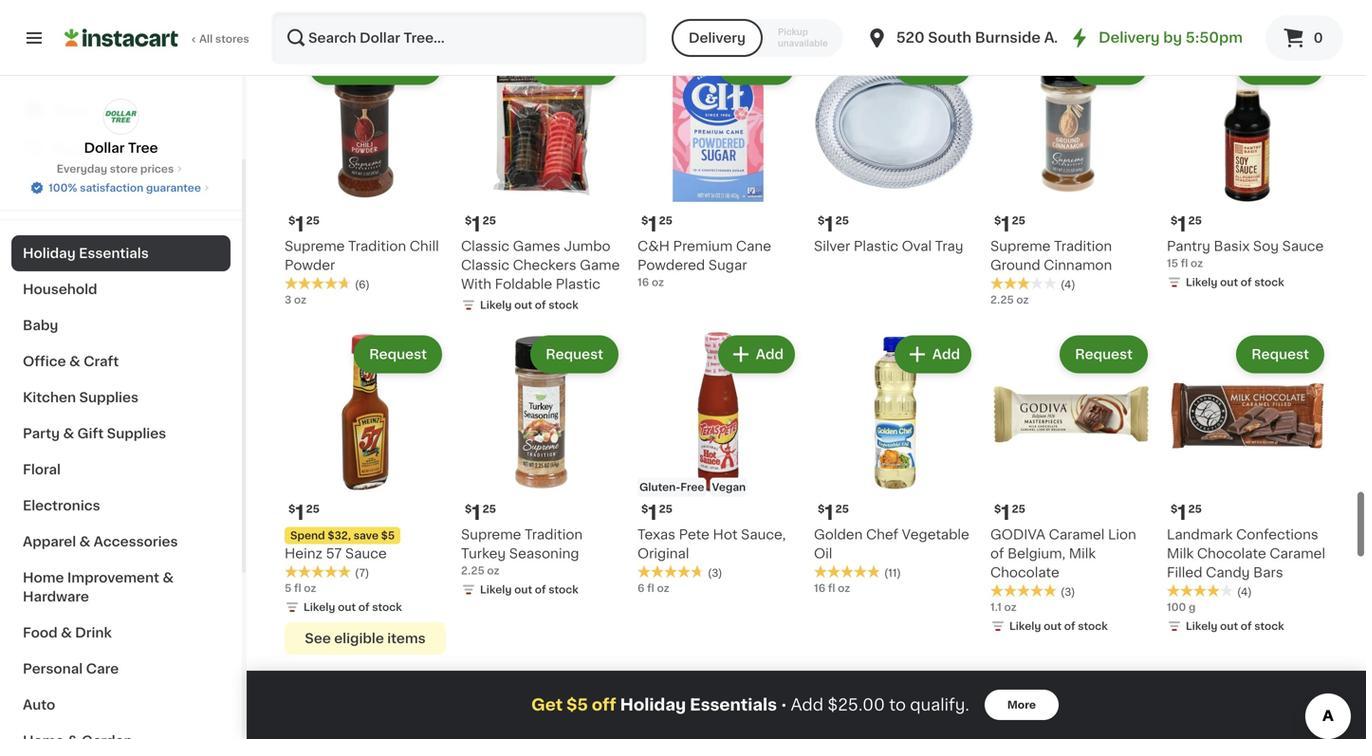 Task type: vqa. For each thing, say whether or not it's contained in the screenshot.
TRADITION inside Supreme Tradition Turkey Seasoning 2.25 oz
yes



Task type: describe. For each thing, give the bounding box(es) containing it.
bars
[[1254, 566, 1284, 579]]

pantry
[[1167, 240, 1211, 253]]

$ for texas pete hot sauce, original
[[641, 504, 648, 514]]

25 for pantry basix soy sauce
[[1189, 215, 1202, 226]]

0 horizontal spatial essentials
[[79, 247, 149, 260]]

store
[[110, 164, 138, 174]]

items
[[387, 632, 426, 645]]

tray
[[935, 240, 964, 253]]

fl inside pantry basix soy sauce 15 fl oz
[[1181, 258, 1188, 269]]

$ 1 25 for supreme tradition ground cinnamon
[[994, 214, 1026, 234]]

oz right 1.1
[[1004, 602, 1017, 612]]

stock down godiva caramel lion of belgium, milk chocolate
[[1078, 621, 1108, 631]]

lion
[[1108, 528, 1137, 541]]

$ for supreme tradition chill powder
[[288, 215, 295, 226]]

(7)
[[355, 568, 369, 578]]

buy it again
[[53, 141, 133, 155]]

likely inside 'button'
[[1010, 11, 1041, 22]]

6
[[638, 583, 645, 594]]

likely down turkey
[[480, 585, 512, 595]]

household link
[[11, 271, 231, 307]]

personal care link
[[11, 651, 231, 687]]

chef
[[866, 528, 899, 541]]

delivery by 5:50pm
[[1099, 31, 1243, 45]]

buy it again link
[[11, 129, 231, 167]]

0 vertical spatial plastic
[[854, 240, 899, 253]]

$ 1 25 for pantry basix soy sauce
[[1171, 214, 1202, 234]]

oz right 6
[[657, 583, 670, 594]]

out up 'eligible' at the left
[[338, 602, 356, 612]]

party
[[23, 427, 60, 440]]

office & craft link
[[11, 343, 231, 380]]

godiva caramel lion of belgium, milk chocolate
[[991, 528, 1137, 579]]

25 for classic games jumbo classic checkers game with foldable plastic
[[483, 215, 496, 226]]

all stores link
[[65, 11, 251, 65]]

request for godiva caramel lion of belgium, milk chocolate
[[1075, 348, 1133, 361]]

of inside godiva caramel lion of belgium, milk chocolate
[[991, 547, 1004, 560]]

out down pantry basix soy sauce 15 fl oz
[[1220, 277, 1238, 288]]

out down candy
[[1220, 621, 1238, 631]]

request button inside product group
[[533, 679, 617, 714]]

shop
[[53, 103, 89, 117]]

add inside treatment tracker modal dialog
[[791, 697, 824, 713]]

delivery button
[[672, 19, 763, 57]]

supreme tradition turkey seasoning 2.25 oz
[[461, 528, 583, 576]]

likely out of stock down foldable
[[480, 300, 579, 310]]

essentials inside treatment tracker modal dialog
[[690, 697, 777, 713]]

improvement
[[67, 571, 159, 585]]

2 classic from the top
[[461, 259, 510, 272]]

heinz 57 sauce
[[285, 547, 387, 560]]

1 for supreme tradition turkey seasoning
[[472, 503, 481, 523]]

to inside treatment tracker modal dialog
[[889, 697, 906, 713]]

25 for supreme tradition turkey seasoning
[[483, 504, 496, 514]]

cinnamon
[[1044, 259, 1112, 272]]

$ for godiva caramel lion of belgium, milk chocolate
[[994, 504, 1001, 514]]

$ 1 25 for supreme tradition chill powder
[[288, 214, 320, 234]]

stock down the seasoning
[[549, 585, 579, 595]]

service type group
[[672, 19, 843, 57]]

$ for supreme tradition turkey seasoning
[[465, 504, 472, 514]]

1.1
[[991, 602, 1002, 612]]

milk inside landmark confections milk chocolate caramel filled candy bars
[[1167, 547, 1194, 560]]

apparel
[[23, 535, 76, 548]]

premium
[[673, 240, 733, 253]]

likely out of stock down pantry basix soy sauce 15 fl oz
[[1186, 277, 1285, 288]]

likely out of stock down g
[[1186, 621, 1285, 631]]

likely down 5 fl oz on the bottom of page
[[304, 602, 335, 612]]

by
[[1164, 31, 1182, 45]]

food & drink link
[[11, 615, 231, 651]]

of inside 'button'
[[1064, 11, 1076, 22]]

25 for c&h premium cane powdered sugar
[[659, 215, 673, 226]]

request for supreme tradition turkey seasoning
[[546, 348, 603, 361]]

gift
[[77, 427, 104, 440]]

seasoning
[[509, 547, 579, 560]]

game
[[580, 259, 620, 272]]

supplies inside "link"
[[79, 391, 139, 404]]

5
[[285, 583, 292, 594]]

16 fl oz
[[814, 583, 850, 594]]

accessories
[[94, 535, 178, 548]]

kitchen
[[23, 391, 76, 404]]

0 horizontal spatial $5
[[381, 530, 395, 541]]

out down godiva caramel lion of belgium, milk chocolate
[[1044, 621, 1062, 631]]

supreme tradition chill powder
[[285, 240, 439, 272]]

5:50pm
[[1186, 31, 1243, 45]]

powdered
[[638, 259, 705, 272]]

oz inside the c&h premium cane powdered sugar 16 oz
[[652, 277, 664, 288]]

oz down ground
[[1017, 295, 1029, 305]]

request for pantry basix soy sauce
[[1252, 59, 1309, 73]]

$ for spend $32, save $5
[[288, 504, 295, 514]]

oz down golden
[[838, 583, 850, 594]]

request button for supreme tradition turkey seasoning
[[533, 337, 617, 371]]

dollar
[[84, 141, 125, 155]]

apparel & accessories
[[23, 535, 178, 548]]

golden chef vegetable oil
[[814, 528, 970, 560]]

of down candy
[[1241, 621, 1252, 631]]

(4) for cinnamon
[[1061, 279, 1076, 290]]

100% satisfaction guarantee
[[48, 183, 201, 193]]

out down foldable
[[514, 300, 532, 310]]

floral
[[23, 463, 61, 476]]

$ 1 25 for golden chef vegetable oil
[[818, 503, 849, 523]]

baby link
[[11, 307, 231, 343]]

chocolate inside landmark confections milk chocolate caramel filled candy bars
[[1197, 547, 1267, 560]]

likely down pantry
[[1186, 277, 1218, 288]]

baby
[[23, 319, 58, 332]]

likely out of stock button
[[991, 0, 1152, 28]]

filled
[[1167, 566, 1203, 579]]

sugar
[[709, 259, 747, 272]]

oz inside supreme tradition turkey seasoning 2.25 oz
[[487, 566, 500, 576]]

$5 inside treatment tracker modal dialog
[[567, 697, 588, 713]]

it
[[83, 141, 93, 155]]

soy
[[1253, 240, 1279, 253]]

holiday essentials link
[[11, 235, 231, 271]]

hot
[[713, 528, 738, 541]]

25 for silver plastic oval tray
[[836, 215, 849, 226]]

caramel inside godiva caramel lion of belgium, milk chocolate
[[1049, 528, 1105, 541]]

oz right 3
[[294, 295, 307, 305]]

see
[[305, 632, 331, 645]]

confections
[[1236, 528, 1319, 541]]

pantry basix soy sauce 15 fl oz
[[1167, 240, 1324, 269]]

cart
[[399, 59, 427, 73]]

apparel & accessories link
[[11, 524, 231, 560]]

eligible
[[334, 632, 384, 645]]

craft
[[84, 355, 119, 368]]

$ for golden chef vegetable oil
[[818, 504, 825, 514]]

burnside
[[975, 31, 1041, 45]]

16 inside the c&h premium cane powdered sugar 16 oz
[[638, 277, 649, 288]]

$ 1 25 for spend $32, save $5
[[288, 503, 320, 523]]

1 for silver plastic oval tray
[[825, 214, 834, 234]]

request button for landmark confections milk chocolate caramel filled candy bars
[[1238, 337, 1323, 371]]

tradition inside supreme tradition turkey seasoning 2.25 oz
[[525, 528, 583, 541]]

games
[[513, 240, 561, 253]]

sauce,
[[741, 528, 786, 541]]

prices
[[140, 164, 174, 174]]

floral link
[[11, 452, 231, 488]]

fl for golden chef vegetable oil
[[828, 583, 835, 594]]

out down supreme tradition turkey seasoning 2.25 oz
[[514, 585, 532, 595]]

see eligible items
[[305, 632, 426, 645]]

1 for texas pete hot sauce, original
[[648, 503, 657, 523]]

all
[[199, 34, 213, 44]]

likely out of stock down 1.1 oz
[[1010, 621, 1108, 631]]

get
[[531, 697, 563, 713]]

likely down with
[[480, 300, 512, 310]]

fl for heinz 57 sauce
[[294, 583, 301, 594]]

oz right 5
[[304, 583, 316, 594]]

100% satisfaction guarantee button
[[30, 176, 212, 195]]

gluten-
[[640, 482, 681, 492]]

chill
[[410, 240, 439, 253]]

100
[[1167, 602, 1186, 612]]

$ 1 25 for godiva caramel lion of belgium, milk chocolate
[[994, 503, 1026, 523]]

1 for supreme tradition chill powder
[[295, 214, 304, 234]]

$25.00
[[828, 697, 885, 713]]

dollar tree logo image
[[103, 99, 139, 135]]

g
[[1189, 602, 1196, 612]]

see eligible items button
[[285, 622, 446, 655]]

add inside button
[[351, 59, 378, 73]]

of down pantry basix soy sauce 15 fl oz
[[1241, 277, 1252, 288]]

stock up items
[[372, 602, 402, 612]]

everyday store prices
[[57, 164, 174, 174]]

25 for supreme tradition ground cinnamon
[[1012, 215, 1026, 226]]

100 g
[[1167, 602, 1196, 612]]



Task type: locate. For each thing, give the bounding box(es) containing it.
1 up c&h at the left top of page
[[648, 214, 657, 234]]

520 south burnside avenue button
[[866, 11, 1099, 65]]

(3) down godiva caramel lion of belgium, milk chocolate
[[1061, 587, 1075, 597]]

fl for texas pete hot sauce, original
[[647, 583, 655, 594]]

of down foldable
[[535, 300, 546, 310]]

supplies inside 'link'
[[107, 427, 166, 440]]

milk inside godiva caramel lion of belgium, milk chocolate
[[1069, 547, 1096, 560]]

delivery for delivery by 5:50pm
[[1099, 31, 1160, 45]]

1 vertical spatial (3)
[[1061, 587, 1075, 597]]

off
[[592, 697, 616, 713]]

$ up ground
[[994, 215, 1001, 226]]

$ 1 25 for texas pete hot sauce, original
[[641, 503, 673, 523]]

1 up texas at the left bottom of the page
[[648, 503, 657, 523]]

$ 1 25 up golden
[[818, 503, 849, 523]]

plastic inside classic games jumbo classic checkers game with foldable plastic
[[556, 278, 601, 291]]

chocolate
[[1197, 547, 1267, 560], [991, 566, 1060, 579]]

1 vertical spatial (4)
[[1237, 587, 1252, 597]]

out up avenue
[[1044, 11, 1062, 22]]

1 horizontal spatial delivery
[[1099, 31, 1160, 45]]

dollar tree
[[84, 141, 158, 155]]

& for drink
[[61, 626, 72, 640]]

1 up golden
[[825, 503, 834, 523]]

$ 1 25 up turkey
[[465, 503, 496, 523]]

c&h
[[638, 240, 670, 253]]

1 vertical spatial 2.25
[[461, 566, 485, 576]]

(4) down candy
[[1237, 587, 1252, 597]]

2.25 oz
[[991, 295, 1029, 305]]

0 vertical spatial supplies
[[79, 391, 139, 404]]

(3) down texas pete hot sauce, original
[[708, 568, 723, 578]]

1 horizontal spatial sauce
[[1283, 240, 1324, 253]]

0 vertical spatial chocolate
[[1197, 547, 1267, 560]]

$ 1 25 up the silver
[[818, 214, 849, 234]]

1 classic from the top
[[461, 240, 510, 253]]

satisfaction
[[80, 183, 144, 193]]

treatment tracker modal dialog
[[247, 671, 1366, 739]]

$ for supreme tradition ground cinnamon
[[994, 215, 1001, 226]]

0 horizontal spatial plastic
[[556, 278, 601, 291]]

25 for godiva caramel lion of belgium, milk chocolate
[[1012, 504, 1026, 514]]

caramel inside landmark confections milk chocolate caramel filled candy bars
[[1270, 547, 1326, 560]]

$ up turkey
[[465, 504, 472, 514]]

landmark confections milk chocolate caramel filled candy bars
[[1167, 528, 1326, 579]]

1 horizontal spatial (3)
[[1061, 587, 1075, 597]]

25 up powder
[[306, 215, 320, 226]]

stock down the bars
[[1255, 621, 1285, 631]]

1 horizontal spatial chocolate
[[1197, 547, 1267, 560]]

2 horizontal spatial tradition
[[1054, 240, 1112, 253]]

$ 1 25 up spend
[[288, 503, 320, 523]]

$ for c&h premium cane powdered sugar
[[641, 215, 648, 226]]

tradition inside supreme tradition ground cinnamon
[[1054, 240, 1112, 253]]

sauce inside pantry basix soy sauce 15 fl oz
[[1283, 240, 1324, 253]]

of down the seasoning
[[535, 585, 546, 595]]

oz inside pantry basix soy sauce 15 fl oz
[[1191, 258, 1203, 269]]

0 vertical spatial sauce
[[1283, 240, 1324, 253]]

25 up the silver
[[836, 215, 849, 226]]

2 milk from the left
[[1167, 547, 1194, 560]]

1 up pantry
[[1178, 214, 1187, 234]]

1 vertical spatial sauce
[[345, 547, 387, 560]]

$ up with
[[465, 215, 472, 226]]

texas
[[638, 528, 676, 541]]

supreme
[[285, 240, 345, 253], [991, 240, 1051, 253], [461, 528, 521, 541]]

0 vertical spatial 16
[[638, 277, 649, 288]]

$ for landmark confections milk chocolate caramel filled candy bars
[[1171, 504, 1178, 514]]

holiday right the off
[[620, 697, 686, 713]]

0 horizontal spatial supreme
[[285, 240, 345, 253]]

add to cart
[[351, 59, 427, 73]]

supreme for powder
[[285, 240, 345, 253]]

1
[[295, 214, 304, 234], [472, 214, 481, 234], [648, 214, 657, 234], [825, 214, 834, 234], [1001, 214, 1010, 234], [1178, 214, 1187, 234], [295, 503, 304, 523], [472, 503, 481, 523], [648, 503, 657, 523], [825, 503, 834, 523], [1001, 503, 1010, 523], [1178, 503, 1187, 523]]

1 horizontal spatial supreme
[[461, 528, 521, 541]]

•
[[781, 697, 787, 712]]

0 horizontal spatial (3)
[[708, 568, 723, 578]]

$ 1 25 for landmark confections milk chocolate caramel filled candy bars
[[1171, 503, 1202, 523]]

0 horizontal spatial delivery
[[689, 31, 746, 45]]

original
[[638, 547, 689, 560]]

$ 1 25 up c&h at the left top of page
[[641, 214, 673, 234]]

1 vertical spatial plastic
[[556, 278, 601, 291]]

milk
[[1069, 547, 1096, 560], [1167, 547, 1194, 560]]

request for classic games jumbo classic checkers game with foldable plastic
[[546, 59, 603, 73]]

personal care
[[23, 662, 119, 676]]

$ for classic games jumbo classic checkers game with foldable plastic
[[465, 215, 472, 226]]

57
[[326, 547, 342, 560]]

& for accessories
[[79, 535, 90, 548]]

25 up golden
[[836, 504, 849, 514]]

personal
[[23, 662, 83, 676]]

kitchen supplies
[[23, 391, 139, 404]]

to
[[382, 59, 396, 73], [889, 697, 906, 713]]

6 fl oz
[[638, 583, 670, 594]]

1 vertical spatial $5
[[567, 697, 588, 713]]

(3) for original
[[708, 568, 723, 578]]

south
[[928, 31, 972, 45]]

caramel down confections
[[1270, 547, 1326, 560]]

supreme inside supreme tradition ground cinnamon
[[991, 240, 1051, 253]]

$ for pantry basix soy sauce
[[1171, 215, 1178, 226]]

1 vertical spatial holiday
[[620, 697, 686, 713]]

1 vertical spatial caramel
[[1270, 547, 1326, 560]]

0 horizontal spatial chocolate
[[991, 566, 1060, 579]]

supreme for cinnamon
[[991, 240, 1051, 253]]

0 vertical spatial to
[[382, 59, 396, 73]]

of down godiva caramel lion of belgium, milk chocolate
[[1064, 621, 1076, 631]]

& down accessories at bottom left
[[163, 571, 174, 585]]

$ 1 25
[[288, 214, 320, 234], [465, 214, 496, 234], [641, 214, 673, 234], [818, 214, 849, 234], [994, 214, 1026, 234], [1171, 214, 1202, 234], [288, 503, 320, 523], [465, 503, 496, 523], [641, 503, 673, 523], [818, 503, 849, 523], [994, 503, 1026, 523], [1171, 503, 1202, 523]]

$
[[288, 215, 295, 226], [465, 215, 472, 226], [641, 215, 648, 226], [818, 215, 825, 226], [994, 215, 1001, 226], [1171, 215, 1178, 226], [288, 504, 295, 514], [465, 504, 472, 514], [641, 504, 648, 514], [818, 504, 825, 514], [994, 504, 1001, 514], [1171, 504, 1178, 514]]

1 horizontal spatial milk
[[1167, 547, 1194, 560]]

home
[[23, 571, 64, 585]]

0 vertical spatial classic
[[461, 240, 510, 253]]

tradition inside supreme tradition chill powder
[[348, 240, 406, 253]]

520 south burnside avenue
[[896, 31, 1099, 45]]

request button for pantry basix soy sauce
[[1238, 49, 1323, 83]]

1 horizontal spatial to
[[889, 697, 906, 713]]

caramel up 'belgium,'
[[1049, 528, 1105, 541]]

tradition
[[348, 240, 406, 253], [1054, 240, 1112, 253], [525, 528, 583, 541]]

supreme inside supreme tradition turkey seasoning 2.25 oz
[[461, 528, 521, 541]]

0 vertical spatial (4)
[[1061, 279, 1076, 290]]

2.25 down ground
[[991, 295, 1014, 305]]

1 for landmark confections milk chocolate caramel filled candy bars
[[1178, 503, 1187, 523]]

1 for supreme tradition ground cinnamon
[[1001, 214, 1010, 234]]

1 horizontal spatial 2.25
[[991, 295, 1014, 305]]

25 up 'godiva'
[[1012, 504, 1026, 514]]

stock up avenue
[[1078, 11, 1108, 22]]

supplies down craft at the left
[[79, 391, 139, 404]]

1 horizontal spatial tradition
[[525, 528, 583, 541]]

1 for classic games jumbo classic checkers game with foldable plastic
[[472, 214, 481, 234]]

fl down oil
[[828, 583, 835, 594]]

0 horizontal spatial caramel
[[1049, 528, 1105, 541]]

25 for supreme tradition chill powder
[[306, 215, 320, 226]]

1 horizontal spatial 16
[[814, 583, 826, 594]]

1 up powder
[[295, 214, 304, 234]]

$ up powder
[[288, 215, 295, 226]]

request for landmark confections milk chocolate caramel filled candy bars
[[1252, 348, 1309, 361]]

oval
[[902, 240, 932, 253]]

texas pete hot sauce, original
[[638, 528, 786, 560]]

tradition for cinnamon
[[1054, 240, 1112, 253]]

milk right 'belgium,'
[[1069, 547, 1096, 560]]

25 for spend $32, save $5
[[306, 504, 320, 514]]

1 horizontal spatial (4)
[[1237, 587, 1252, 597]]

$ down gluten- at the bottom of the page
[[641, 504, 648, 514]]

$ 1 25 up landmark
[[1171, 503, 1202, 523]]

ground
[[991, 259, 1041, 272]]

25 for golden chef vegetable oil
[[836, 504, 849, 514]]

1 horizontal spatial caramel
[[1270, 547, 1326, 560]]

office
[[23, 355, 66, 368]]

1 horizontal spatial plastic
[[854, 240, 899, 253]]

0 horizontal spatial to
[[382, 59, 396, 73]]

1 for c&h premium cane powdered sugar
[[648, 214, 657, 234]]

0 horizontal spatial 2.25
[[461, 566, 485, 576]]

drink
[[75, 626, 112, 640]]

request button for godiva caramel lion of belgium, milk chocolate
[[1062, 337, 1146, 371]]

& for craft
[[69, 355, 80, 368]]

25
[[306, 215, 320, 226], [483, 215, 496, 226], [659, 215, 673, 226], [836, 215, 849, 226], [1012, 215, 1026, 226], [1189, 215, 1202, 226], [306, 504, 320, 514], [483, 504, 496, 514], [659, 504, 673, 514], [836, 504, 849, 514], [1012, 504, 1026, 514], [1189, 504, 1202, 514]]

supreme up powder
[[285, 240, 345, 253]]

0 horizontal spatial 16
[[638, 277, 649, 288]]

$ 1 25 up with
[[465, 214, 496, 234]]

25 up spend
[[306, 504, 320, 514]]

to left cart
[[382, 59, 396, 73]]

party & gift supplies
[[23, 427, 166, 440]]

0 vertical spatial (3)
[[708, 568, 723, 578]]

of up see eligible items
[[358, 602, 370, 612]]

lists link
[[11, 167, 231, 205]]

1 vertical spatial supplies
[[107, 427, 166, 440]]

godiva
[[991, 528, 1046, 541]]

(11)
[[884, 568, 901, 578]]

0 vertical spatial $5
[[381, 530, 395, 541]]

plastic left oval
[[854, 240, 899, 253]]

2 horizontal spatial supreme
[[991, 240, 1051, 253]]

$ 1 25 for silver plastic oval tray
[[818, 214, 849, 234]]

$ 1 25 for c&h premium cane powdered sugar
[[641, 214, 673, 234]]

0 vertical spatial 2.25
[[991, 295, 1014, 305]]

again
[[96, 141, 133, 155]]

$ 1 25 up texas at the left bottom of the page
[[641, 503, 673, 523]]

delivery
[[1099, 31, 1160, 45], [689, 31, 746, 45]]

$ up pantry
[[1171, 215, 1178, 226]]

& inside food & drink link
[[61, 626, 72, 640]]

16 down powdered
[[638, 277, 649, 288]]

1 horizontal spatial essentials
[[690, 697, 777, 713]]

holiday
[[23, 247, 76, 260], [620, 697, 686, 713]]

1 vertical spatial essentials
[[690, 697, 777, 713]]

with
[[461, 278, 492, 291]]

supplies up floral 'link'
[[107, 427, 166, 440]]

request button for classic games jumbo classic checkers game with foldable plastic
[[533, 49, 617, 83]]

$ 1 25 up pantry
[[1171, 214, 1202, 234]]

$ 1 25 for supreme tradition turkey seasoning
[[465, 503, 496, 523]]

& inside office & craft link
[[69, 355, 80, 368]]

out inside 'button'
[[1044, 11, 1062, 22]]

1 vertical spatial 16
[[814, 583, 826, 594]]

dollar tree link
[[84, 99, 158, 158]]

silver
[[814, 240, 850, 253]]

1 horizontal spatial holiday
[[620, 697, 686, 713]]

to right $25.00
[[889, 697, 906, 713]]

1.1 oz
[[991, 602, 1017, 612]]

request
[[546, 59, 603, 73], [1252, 59, 1309, 73], [369, 348, 427, 361], [546, 348, 603, 361], [1075, 348, 1133, 361], [1252, 348, 1309, 361], [546, 690, 603, 703]]

supreme up ground
[[991, 240, 1051, 253]]

delivery for delivery
[[689, 31, 746, 45]]

tree
[[128, 141, 158, 155]]

auto link
[[11, 687, 231, 723]]

(3) for belgium,
[[1061, 587, 1075, 597]]

1 for godiva caramel lion of belgium, milk chocolate
[[1001, 503, 1010, 523]]

stock down checkers on the left
[[549, 300, 579, 310]]

(4) for chocolate
[[1237, 587, 1252, 597]]

holiday up household
[[23, 247, 76, 260]]

1 milk from the left
[[1069, 547, 1096, 560]]

$ 1 25 for classic games jumbo classic checkers game with foldable plastic
[[465, 214, 496, 234]]

1 vertical spatial classic
[[461, 259, 510, 272]]

25 for landmark confections milk chocolate caramel filled candy bars
[[1189, 504, 1202, 514]]

fl right 6
[[647, 583, 655, 594]]

$ 1 25 up 'godiva'
[[994, 503, 1026, 523]]

classic games jumbo classic checkers game with foldable plastic
[[461, 240, 620, 291]]

sauce right soy
[[1283, 240, 1324, 253]]

likely down g
[[1186, 621, 1218, 631]]

1 up 'godiva'
[[1001, 503, 1010, 523]]

likely out of stock up 'eligible' at the left
[[304, 602, 402, 612]]

$ for silver plastic oval tray
[[818, 215, 825, 226]]

1 up the silver
[[825, 214, 834, 234]]

25 up ground
[[1012, 215, 1026, 226]]

& inside home improvement & hardware
[[163, 571, 174, 585]]

likely up 'burnside'
[[1010, 11, 1041, 22]]

chocolate inside godiva caramel lion of belgium, milk chocolate
[[991, 566, 1060, 579]]

$ up c&h at the left top of page
[[641, 215, 648, 226]]

likely out of stock up avenue
[[1010, 11, 1108, 22]]

None search field
[[271, 11, 647, 65]]

shop link
[[11, 91, 231, 129]]

holiday inside treatment tracker modal dialog
[[620, 697, 686, 713]]

1 for spend $32, save $5
[[295, 503, 304, 523]]

delivery inside button
[[689, 31, 746, 45]]

electronics
[[23, 499, 100, 512]]

essentials left '•'
[[690, 697, 777, 713]]

1 vertical spatial chocolate
[[991, 566, 1060, 579]]

tradition for powder
[[348, 240, 406, 253]]

0 horizontal spatial tradition
[[348, 240, 406, 253]]

home improvement & hardware link
[[11, 560, 231, 615]]

likely down 1.1 oz
[[1010, 621, 1041, 631]]

0 horizontal spatial holiday
[[23, 247, 76, 260]]

$5 right save
[[381, 530, 395, 541]]

out
[[1044, 11, 1062, 22], [1220, 277, 1238, 288], [514, 300, 532, 310], [514, 585, 532, 595], [338, 602, 356, 612], [1044, 621, 1062, 631], [1220, 621, 1238, 631]]

everyday store prices link
[[57, 161, 185, 176]]

& inside party & gift supplies 'link'
[[63, 427, 74, 440]]

instacart logo image
[[65, 27, 178, 49]]

buy
[[53, 141, 80, 155]]

supplies
[[79, 391, 139, 404], [107, 427, 166, 440]]

25 up pantry
[[1189, 215, 1202, 226]]

likely out of stock down supreme tradition turkey seasoning 2.25 oz
[[480, 585, 579, 595]]

3 oz
[[285, 295, 307, 305]]

silver plastic oval tray
[[814, 240, 964, 253]]

likely out of stock inside likely out of stock 'button'
[[1010, 11, 1108, 22]]

to inside button
[[382, 59, 396, 73]]

supreme inside supreme tradition chill powder
[[285, 240, 345, 253]]

Search field
[[273, 13, 645, 63]]

(6)
[[355, 279, 370, 290]]

product group
[[285, 43, 446, 307], [461, 43, 622, 316], [638, 43, 799, 290], [814, 43, 975, 256], [991, 43, 1152, 307], [1167, 43, 1328, 294], [285, 332, 446, 655], [461, 332, 622, 601], [638, 332, 799, 596], [814, 332, 975, 596], [991, 332, 1152, 638], [1167, 332, 1328, 638], [461, 674, 622, 739], [638, 674, 799, 739], [814, 674, 975, 739], [1167, 674, 1328, 739]]

2.25 inside supreme tradition turkey seasoning 2.25 oz
[[461, 566, 485, 576]]

3
[[285, 295, 292, 305]]

& right 'apparel'
[[79, 535, 90, 548]]

1 vertical spatial to
[[889, 697, 906, 713]]

0 horizontal spatial (4)
[[1061, 279, 1076, 290]]

0 vertical spatial caramel
[[1049, 528, 1105, 541]]

25 for texas pete hot sauce, original
[[659, 504, 673, 514]]

classic
[[461, 240, 510, 253], [461, 259, 510, 272]]

0 horizontal spatial sauce
[[345, 547, 387, 560]]

0 vertical spatial essentials
[[79, 247, 149, 260]]

office & craft
[[23, 355, 119, 368]]

food & drink
[[23, 626, 112, 640]]

$ up spend
[[288, 504, 295, 514]]

1 up turkey
[[472, 503, 481, 523]]

1 horizontal spatial $5
[[567, 697, 588, 713]]

$ up golden
[[818, 504, 825, 514]]

product group containing request
[[461, 674, 622, 739]]

& left craft at the left
[[69, 355, 80, 368]]

stock inside 'button'
[[1078, 11, 1108, 22]]

basix
[[1214, 240, 1250, 253]]

25 up c&h at the left top of page
[[659, 215, 673, 226]]

supreme up turkey
[[461, 528, 521, 541]]

2.25 down turkey
[[461, 566, 485, 576]]

$5 left the off
[[567, 697, 588, 713]]

520
[[896, 31, 925, 45]]

milk up filled
[[1167, 547, 1194, 560]]

1 for golden chef vegetable oil
[[825, 503, 834, 523]]

1 up spend
[[295, 503, 304, 523]]

& inside apparel & accessories link
[[79, 535, 90, 548]]

stock down soy
[[1255, 277, 1285, 288]]

0 horizontal spatial milk
[[1069, 547, 1096, 560]]

vegetable
[[902, 528, 970, 541]]

turkey
[[461, 547, 506, 560]]

c&h premium cane powdered sugar 16 oz
[[638, 240, 771, 288]]

lists
[[53, 179, 86, 193]]

0 vertical spatial holiday
[[23, 247, 76, 260]]

& for gift
[[63, 427, 74, 440]]

$ 1 25 up ground
[[994, 214, 1026, 234]]

1 for pantry basix soy sauce
[[1178, 214, 1187, 234]]

100%
[[48, 183, 77, 193]]

$32,
[[328, 530, 351, 541]]

sauce down save
[[345, 547, 387, 560]]

save
[[354, 530, 379, 541]]



